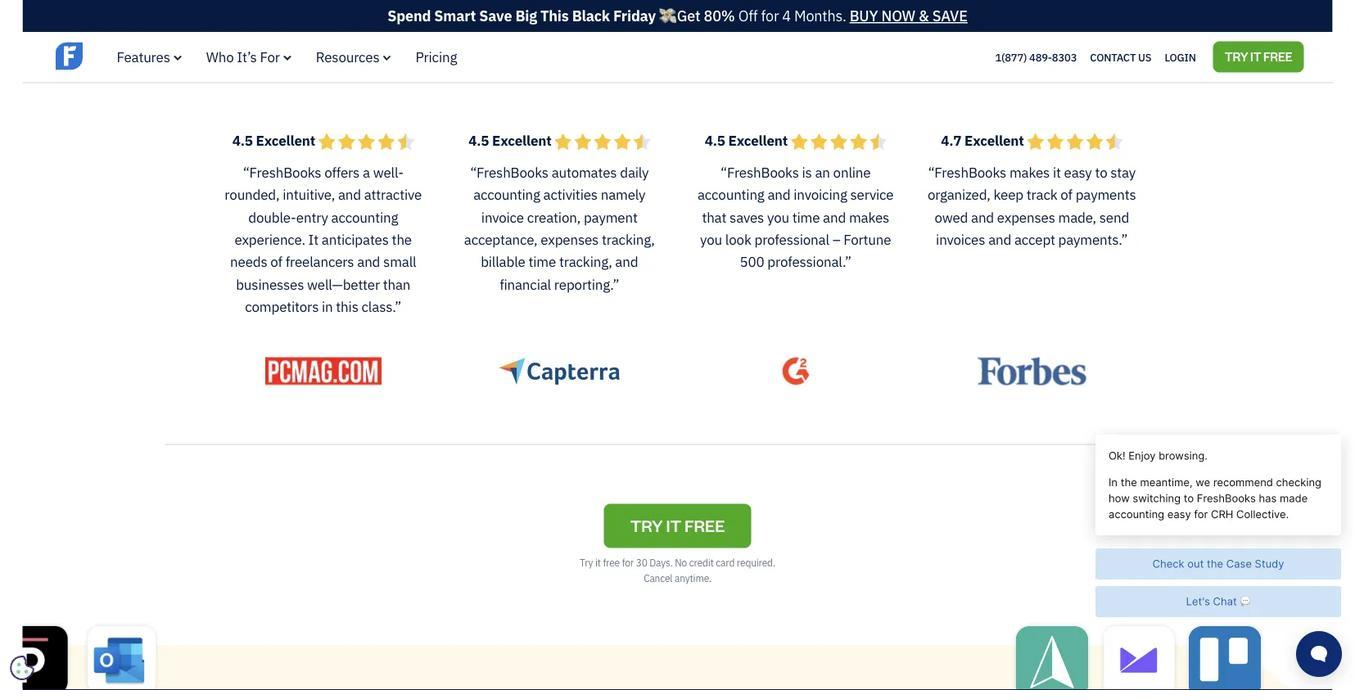 Task type: vqa. For each thing, say whether or not it's contained in the screenshot.
the clients
no



Task type: locate. For each thing, give the bounding box(es) containing it.
1 vertical spatial time
[[529, 253, 556, 271]]

star rating image
[[318, 133, 414, 150], [555, 133, 650, 150], [791, 133, 887, 150], [1027, 133, 1123, 150]]

easy
[[1064, 163, 1092, 181]]

a
[[363, 163, 370, 181]]

4.5 up invoice
[[469, 131, 489, 149]]

"freshbooks up invoice
[[470, 163, 549, 181]]

and
[[338, 186, 361, 204], [768, 186, 791, 204], [823, 208, 846, 226], [971, 208, 994, 226], [989, 230, 1011, 248], [357, 253, 380, 271], [615, 253, 638, 271]]

pricing
[[416, 48, 457, 66]]

time inside "freshbooks automates daily accounting activities namely invoice creation, payment acceptance, expenses tracking, billable time tracking, and financial reporting."
[[529, 253, 556, 271]]

4.5 up the rounded,
[[232, 131, 253, 149]]

and inside "freshbooks automates daily accounting activities namely invoice creation, payment acceptance, expenses tracking, billable time tracking, and financial reporting."
[[615, 253, 638, 271]]

"freshbooks inside "freshbooks is an online accounting and invoicing service that saves you time and makes you look professional – fortune 500 professional."
[[721, 163, 799, 181]]

get
[[677, 6, 701, 25]]

0 horizontal spatial try
[[580, 556, 593, 569]]

1 horizontal spatial expenses
[[997, 208, 1055, 226]]

entry
[[296, 208, 328, 226]]

star rating image up the easy
[[1027, 133, 1123, 150]]

1 horizontal spatial you
[[767, 208, 789, 226]]

and right owed
[[971, 208, 994, 226]]

💸
[[659, 6, 674, 25]]

0 vertical spatial for
[[761, 6, 779, 25]]

for
[[761, 6, 779, 25], [622, 556, 634, 569]]

1 horizontal spatial makes
[[1010, 163, 1050, 181]]

2 horizontal spatial 4.5 excellent
[[705, 131, 791, 149]]

4.5 excellent up the rounded,
[[232, 131, 318, 149]]

–
[[833, 230, 841, 248]]

0 vertical spatial makes
[[1010, 163, 1050, 181]]

professional
[[755, 230, 829, 248]]

accounting up invoice
[[473, 186, 540, 204]]

accounting inside "freshbooks is an online accounting and invoicing service that saves you time and makes you look professional – fortune 500 professional."
[[698, 186, 765, 204]]

0 horizontal spatial for
[[622, 556, 634, 569]]

3 "freshbooks from the left
[[721, 163, 799, 181]]

and up – on the right of the page
[[823, 208, 846, 226]]

free
[[1264, 49, 1293, 64]]

2 excellent from the left
[[492, 131, 552, 149]]

for left "30"
[[622, 556, 634, 569]]

months.
[[794, 6, 847, 25]]

4.5 up that
[[705, 131, 725, 149]]

it's
[[237, 48, 257, 66]]

free
[[685, 515, 725, 536]]

time up 'professional'
[[792, 208, 820, 226]]

try it free for 30 days. no credit card required. cancel anytime.
[[580, 556, 775, 585]]

2 horizontal spatial accounting
[[698, 186, 765, 204]]

buy now & save link
[[850, 6, 968, 25]]

time up financial
[[529, 253, 556, 271]]

for
[[260, 48, 280, 66]]

and up 'reporting."' in the top left of the page
[[615, 253, 638, 271]]

"freshbooks inside "freshbooks makes it easy to stay organized, keep track of payments owed and expenses made, send invoices and accept payments."
[[928, 163, 1007, 181]]

0 horizontal spatial time
[[529, 253, 556, 271]]

2 star rating image from the left
[[555, 133, 650, 150]]

it inside try it free for 30 days. no credit card required. cancel anytime.
[[595, 556, 601, 569]]

2 "freshbooks from the left
[[470, 163, 549, 181]]

it left the easy
[[1053, 163, 1061, 181]]

who it's for link
[[206, 48, 291, 66]]

0 horizontal spatial expenses
[[541, 230, 599, 248]]

4 excellent from the left
[[965, 131, 1024, 149]]

invoice
[[481, 208, 524, 226]]

invoices
[[936, 230, 985, 248]]

well-
[[373, 163, 404, 181]]

1 horizontal spatial time
[[792, 208, 820, 226]]

1 vertical spatial try
[[580, 556, 593, 569]]

expenses up accept
[[997, 208, 1055, 226]]

accounting up anticipates
[[331, 208, 398, 226]]

creation,
[[527, 208, 581, 226]]

no
[[675, 556, 687, 569]]

you up 'professional'
[[767, 208, 789, 226]]

of inside "freshbooks offers a well- rounded, intuitive, and attractive double-entry accounting experience. it anticipates the needs of freelancers and small businesses well—better than competitors in this class."
[[271, 253, 282, 271]]

makes
[[1010, 163, 1050, 181], [849, 208, 889, 226]]

tracking, down payment
[[602, 230, 655, 248]]

1 horizontal spatial it
[[1053, 163, 1061, 181]]

contact us link
[[1090, 46, 1152, 68]]

"freshbooks for invoicing
[[721, 163, 799, 181]]

competitors
[[245, 298, 319, 316]]

save
[[932, 6, 968, 25]]

try inside try it free for 30 days. no credit card required. cancel anytime.
[[580, 556, 593, 569]]

try
[[1225, 49, 1248, 64], [580, 556, 593, 569]]

1 4.5 excellent from the left
[[232, 131, 318, 149]]

it
[[1251, 49, 1261, 64], [1053, 163, 1061, 181], [595, 556, 601, 569]]

accounting up saves
[[698, 186, 765, 204]]

2 horizontal spatial it
[[1251, 49, 1261, 64]]

4.5 excellent up invoice
[[469, 131, 555, 149]]

"freshbooks up the intuitive,
[[243, 163, 321, 181]]

4.7 excellent
[[941, 131, 1027, 149]]

1 "freshbooks from the left
[[243, 163, 321, 181]]

keep
[[994, 186, 1024, 204]]

0 vertical spatial of
[[1061, 186, 1073, 204]]

2 horizontal spatial 4.5
[[705, 131, 725, 149]]

for left 4
[[761, 6, 779, 25]]

4 "freshbooks from the left
[[928, 163, 1007, 181]]

1 4.5 from the left
[[232, 131, 253, 149]]

30
[[636, 556, 647, 569]]

3 4.5 excellent from the left
[[705, 131, 791, 149]]

4.5 excellent for rounded,
[[232, 131, 318, 149]]

1 horizontal spatial of
[[1061, 186, 1073, 204]]

excellent up activities
[[492, 131, 552, 149]]

who
[[206, 48, 234, 66]]

in
[[322, 298, 333, 316]]

excellent up saves
[[729, 131, 788, 149]]

3 excellent from the left
[[729, 131, 788, 149]]

spend
[[388, 6, 431, 25]]

2 vertical spatial it
[[595, 556, 601, 569]]

attractive
[[364, 186, 422, 204]]

star rating image for daily
[[555, 133, 650, 150]]

needs
[[230, 253, 267, 271]]

4.5 for "freshbooks is an online accounting and invoicing service that saves you time and makes you look professional – fortune 500 professional."
[[705, 131, 725, 149]]

"freshbooks for invoice
[[470, 163, 549, 181]]

1 star rating image from the left
[[318, 133, 414, 150]]

0 vertical spatial it
[[1251, 49, 1261, 64]]

it left free at the right
[[1251, 49, 1261, 64]]

try left free
[[580, 556, 593, 569]]

0 horizontal spatial 4.5
[[232, 131, 253, 149]]

it inside try it free link
[[1251, 49, 1261, 64]]

features link
[[117, 48, 182, 66]]

you down that
[[700, 230, 722, 248]]

3 star rating image from the left
[[791, 133, 887, 150]]

1 vertical spatial tracking,
[[559, 253, 612, 271]]

0 vertical spatial try
[[1225, 49, 1248, 64]]

accounting inside "freshbooks offers a well- rounded, intuitive, and attractive double-entry accounting experience. it anticipates the needs of freelancers and small businesses well—better than competitors in this class."
[[331, 208, 398, 226]]

0 horizontal spatial 4.5 excellent
[[232, 131, 318, 149]]

it for try it free
[[1251, 49, 1261, 64]]

daily
[[620, 163, 649, 181]]

namely
[[601, 186, 646, 204]]

1 vertical spatial it
[[1053, 163, 1061, 181]]

expenses inside "freshbooks makes it easy to stay organized, keep track of payments owed and expenses made, send invoices and accept payments."
[[997, 208, 1055, 226]]

experience.
[[235, 230, 305, 248]]

this
[[336, 298, 358, 316]]

buy
[[850, 6, 878, 25]]

reporting."
[[554, 275, 619, 293]]

and down anticipates
[[357, 253, 380, 271]]

it left free
[[595, 556, 601, 569]]

1 vertical spatial for
[[622, 556, 634, 569]]

expenses down creation,
[[541, 230, 599, 248]]

1 horizontal spatial try
[[1225, 49, 1248, 64]]

excellent up the intuitive,
[[256, 131, 315, 149]]

black
[[572, 6, 610, 25]]

"freshbooks inside "freshbooks automates daily accounting activities namely invoice creation, payment acceptance, expenses tracking, billable time tracking, and financial reporting."
[[470, 163, 549, 181]]

4.5 excellent up saves
[[705, 131, 791, 149]]

1 vertical spatial of
[[271, 253, 282, 271]]

makes up track at the right of the page
[[1010, 163, 1050, 181]]

pricing link
[[416, 48, 457, 66]]

0 horizontal spatial it
[[595, 556, 601, 569]]

of inside "freshbooks makes it easy to stay organized, keep track of payments owed and expenses made, send invoices and accept payments."
[[1061, 186, 1073, 204]]

cookie consent banner dialog
[[12, 489, 258, 678]]

star rating image up online
[[791, 133, 887, 150]]

2 4.5 from the left
[[469, 131, 489, 149]]

1 horizontal spatial accounting
[[473, 186, 540, 204]]

organized,
[[928, 186, 991, 204]]

1(877)
[[995, 50, 1027, 64]]

0 horizontal spatial of
[[271, 253, 282, 271]]

4.5 for "freshbooks automates daily accounting activities namely invoice creation, payment acceptance, expenses tracking, billable time tracking, and financial reporting."
[[469, 131, 489, 149]]

"freshbooks for and
[[243, 163, 321, 181]]

excellent right 4.7
[[965, 131, 1024, 149]]

0 vertical spatial time
[[792, 208, 820, 226]]

4.5
[[232, 131, 253, 149], [469, 131, 489, 149], [705, 131, 725, 149]]

try it free
[[630, 515, 725, 536]]

0 horizontal spatial you
[[700, 230, 722, 248]]

excellent
[[256, 131, 315, 149], [492, 131, 552, 149], [729, 131, 788, 149], [965, 131, 1024, 149]]

time
[[792, 208, 820, 226], [529, 253, 556, 271]]

2 4.5 excellent from the left
[[469, 131, 555, 149]]

resources
[[316, 48, 380, 66]]

&
[[919, 6, 929, 25]]

4 star rating image from the left
[[1027, 133, 1123, 150]]

expenses inside "freshbooks automates daily accounting activities namely invoice creation, payment acceptance, expenses tracking, billable time tracking, and financial reporting."
[[541, 230, 599, 248]]

makes up fortune
[[849, 208, 889, 226]]

try it free link
[[1213, 42, 1304, 73]]

"freshbooks up saves
[[721, 163, 799, 181]]

1 excellent from the left
[[256, 131, 315, 149]]

of up businesses
[[271, 253, 282, 271]]

online
[[833, 163, 871, 181]]

and down offers
[[338, 186, 361, 204]]

tracking, up 'reporting."' in the top left of the page
[[559, 253, 612, 271]]

1 vertical spatial expenses
[[541, 230, 599, 248]]

spend smart save big this black friday 💸 get 80% off for 4 months. buy now & save
[[388, 6, 968, 25]]

1 horizontal spatial 4.5 excellent
[[469, 131, 555, 149]]

anticipates
[[322, 230, 389, 248]]

excellent for offers
[[256, 131, 315, 149]]

0 horizontal spatial accounting
[[331, 208, 398, 226]]

star rating image up the a
[[318, 133, 414, 150]]

excellent for is
[[729, 131, 788, 149]]

1 vertical spatial makes
[[849, 208, 889, 226]]

0 vertical spatial expenses
[[997, 208, 1055, 226]]

3 4.5 from the left
[[705, 131, 725, 149]]

offers
[[324, 163, 360, 181]]

0 vertical spatial tracking,
[[602, 230, 655, 248]]

small
[[383, 253, 416, 271]]

look
[[725, 230, 752, 248]]

logo g2 e1671654233587.png image
[[782, 357, 809, 385]]

star rating image up automates
[[555, 133, 650, 150]]

accounting
[[473, 186, 540, 204], [698, 186, 765, 204], [331, 208, 398, 226]]

and left invoicing on the top of page
[[768, 186, 791, 204]]

"freshbooks up the organized,
[[928, 163, 1007, 181]]

1 horizontal spatial 4.5
[[469, 131, 489, 149]]

0 horizontal spatial makes
[[849, 208, 889, 226]]

fortune
[[844, 230, 891, 248]]

is
[[802, 163, 812, 181]]

1 vertical spatial you
[[700, 230, 722, 248]]

try left free at the right
[[1225, 49, 1248, 64]]

contact
[[1090, 50, 1136, 64]]

payments."
[[1059, 230, 1128, 248]]

freshbooks logo image
[[55, 41, 182, 72]]

"freshbooks inside "freshbooks offers a well- rounded, intuitive, and attractive double-entry accounting experience. it anticipates the needs of freelancers and small businesses well—better than competitors in this class."
[[243, 163, 321, 181]]

of right track at the right of the page
[[1061, 186, 1073, 204]]



Task type: describe. For each thing, give the bounding box(es) containing it.
saves
[[730, 208, 764, 226]]

resources link
[[316, 48, 391, 66]]

acceptance,
[[464, 230, 538, 248]]

500
[[740, 253, 764, 271]]

now
[[882, 6, 916, 25]]

track
[[1027, 186, 1058, 204]]

service
[[850, 186, 894, 204]]

try
[[630, 515, 663, 536]]

the
[[392, 230, 412, 248]]

489-
[[1029, 50, 1052, 64]]

free
[[603, 556, 620, 569]]

8303
[[1052, 50, 1077, 64]]

logo pc mag.png image
[[265, 357, 381, 385]]

1 horizontal spatial for
[[761, 6, 779, 25]]

financial
[[500, 275, 551, 293]]

features
[[117, 48, 170, 66]]

than
[[383, 275, 411, 293]]

payment
[[584, 208, 638, 226]]

an
[[815, 163, 830, 181]]

logo capterra.png image
[[499, 357, 620, 385]]

cancel
[[644, 572, 673, 585]]

4.5 excellent for accounting
[[705, 131, 791, 149]]

it for try it free for 30 days. no credit card required. cancel anytime.
[[595, 556, 601, 569]]

"freshbooks offers a well- rounded, intuitive, and attractive double-entry accounting experience. it anticipates the needs of freelancers and small businesses well—better than competitors in this class."
[[225, 163, 422, 316]]

well—better
[[307, 275, 380, 293]]

smart
[[434, 6, 476, 25]]

who it's for
[[206, 48, 280, 66]]

class."
[[362, 298, 401, 316]]

freelancers
[[286, 253, 354, 271]]

double-
[[248, 208, 296, 226]]

stay
[[1111, 163, 1136, 181]]

excellent for makes
[[965, 131, 1024, 149]]

it
[[308, 230, 319, 248]]

4.7
[[941, 131, 962, 149]]

required.
[[737, 556, 775, 569]]

excellent for automates
[[492, 131, 552, 149]]

owed
[[935, 208, 968, 226]]

contact us
[[1090, 50, 1152, 64]]

forbes logo 4.png image
[[978, 357, 1086, 385]]

rounded,
[[225, 186, 280, 204]]

accept
[[1015, 230, 1055, 248]]

anytime.
[[675, 572, 712, 585]]

try it free
[[1225, 49, 1293, 64]]

makes inside "freshbooks is an online accounting and invoicing service that saves you time and makes you look professional – fortune 500 professional."
[[849, 208, 889, 226]]

try for try it free
[[1225, 49, 1248, 64]]

it
[[666, 515, 681, 536]]

time inside "freshbooks is an online accounting and invoicing service that saves you time and makes you look professional – fortune 500 professional."
[[792, 208, 820, 226]]

us
[[1138, 50, 1152, 64]]

"freshbooks for organized,
[[928, 163, 1007, 181]]

friday
[[613, 6, 656, 25]]

for inside try it free for 30 days. no credit card required. cancel anytime.
[[622, 556, 634, 569]]

activities
[[543, 186, 598, 204]]

days.
[[650, 556, 673, 569]]

"freshbooks automates daily accounting activities namely invoice creation, payment acceptance, expenses tracking, billable time tracking, and financial reporting."
[[464, 163, 655, 293]]

billable
[[481, 253, 526, 271]]

off
[[738, 6, 758, 25]]

this
[[540, 6, 569, 25]]

big
[[515, 6, 537, 25]]

it inside "freshbooks makes it easy to stay organized, keep track of payments owed and expenses made, send invoices and accept payments."
[[1053, 163, 1061, 181]]

star rating image for an
[[791, 133, 887, 150]]

"freshbooks makes it easy to stay organized, keep track of payments owed and expenses made, send invoices and accept payments."
[[928, 163, 1136, 248]]

login link
[[1165, 46, 1196, 68]]

save
[[479, 6, 512, 25]]

star rating image for it
[[1027, 133, 1123, 150]]

cookie preferences image
[[10, 656, 34, 681]]

send
[[1100, 208, 1129, 226]]

"freshbooks is an online accounting and invoicing service that saves you time and makes you look professional – fortune 500 professional."
[[698, 163, 894, 271]]

star rating image for a
[[318, 133, 414, 150]]

that
[[702, 208, 727, 226]]

4.5 for "freshbooks offers a well- rounded, intuitive, and attractive double-entry accounting experience. it anticipates the needs of freelancers and small businesses well—better than competitors in this class."
[[232, 131, 253, 149]]

makes inside "freshbooks makes it easy to stay organized, keep track of payments owed and expenses made, send invoices and accept payments."
[[1010, 163, 1050, 181]]

professional."
[[768, 253, 852, 271]]

businesses
[[236, 275, 304, 293]]

card
[[716, 556, 735, 569]]

4
[[782, 6, 791, 25]]

automates
[[552, 163, 617, 181]]

try for try it free for 30 days. no credit card required. cancel anytime.
[[580, 556, 593, 569]]

try it free link
[[604, 504, 751, 548]]

login
[[1165, 50, 1196, 64]]

0 vertical spatial you
[[767, 208, 789, 226]]

1(877) 489-8303 link
[[995, 50, 1077, 64]]

and left accept
[[989, 230, 1011, 248]]

credit
[[689, 556, 714, 569]]

accounting inside "freshbooks automates daily accounting activities namely invoice creation, payment acceptance, expenses tracking, billable time tracking, and financial reporting."
[[473, 186, 540, 204]]

invoicing
[[794, 186, 847, 204]]

payments
[[1076, 186, 1136, 204]]

4.5 excellent for activities
[[469, 131, 555, 149]]

80%
[[704, 6, 735, 25]]



